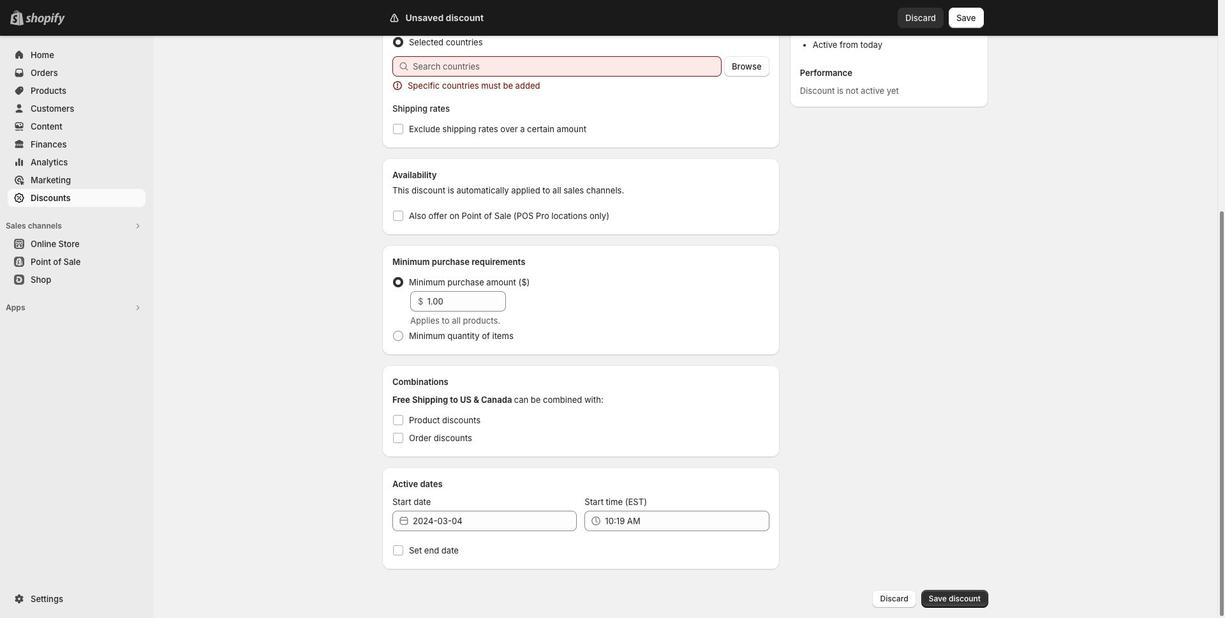 Task type: describe. For each thing, give the bounding box(es) containing it.
shopify image
[[26, 13, 65, 26]]

Enter time text field
[[605, 511, 770, 531]]

YYYY-MM-DD text field
[[413, 511, 577, 531]]



Task type: vqa. For each thing, say whether or not it's contained in the screenshot.
Search collections text box
no



Task type: locate. For each thing, give the bounding box(es) containing it.
Search countries text field
[[413, 56, 722, 77]]

0.00 text field
[[427, 291, 506, 312]]



